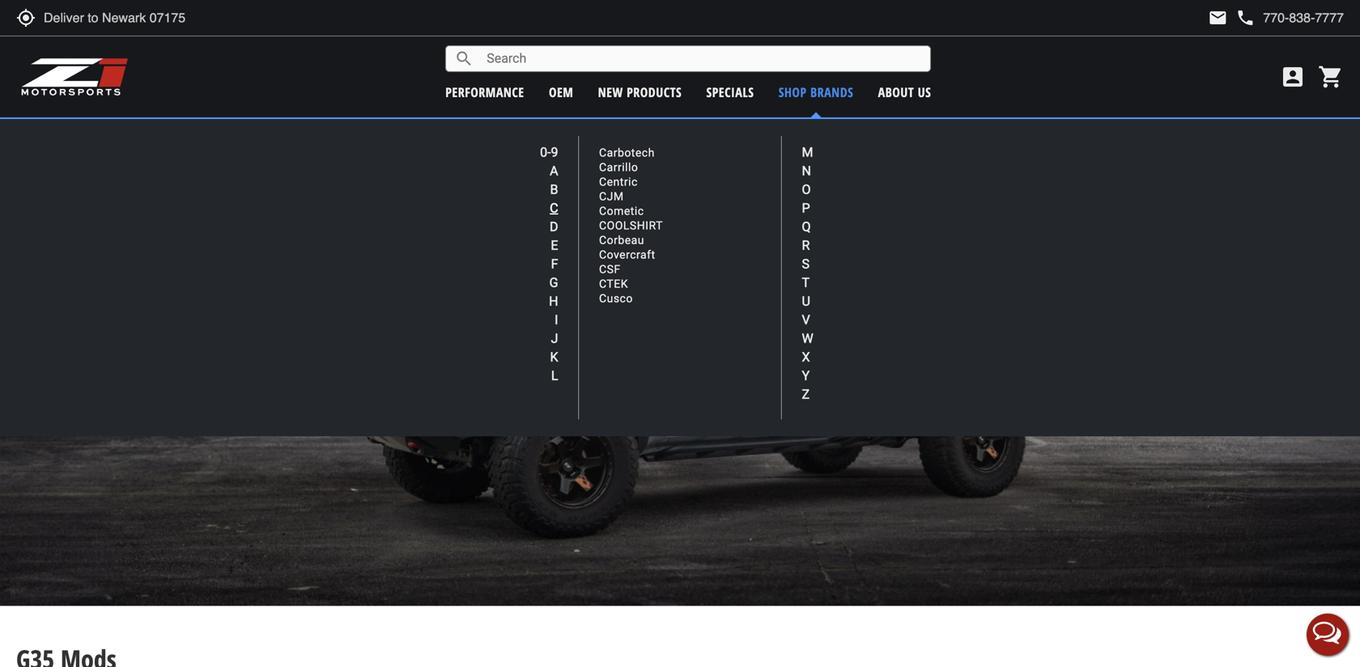 Task type: locate. For each thing, give the bounding box(es) containing it.
i
[[555, 312, 558, 328]]

cjm link
[[599, 190, 624, 203]]

o
[[802, 182, 811, 197]]

oem
[[549, 83, 574, 101]]

centric
[[599, 175, 638, 189]]

ctek
[[599, 277, 628, 291]]

q
[[802, 219, 811, 234]]

'tis the season spread some cheer with our massive selection of z1 products image
[[0, 0, 1360, 112]]

z1 motorsports logo image
[[20, 57, 129, 97]]

c
[[550, 200, 558, 216]]

(change model)
[[748, 126, 821, 142]]

covercraft link
[[599, 248, 656, 261]]

search
[[454, 49, 474, 68]]

about
[[878, 83, 914, 101]]

k
[[550, 349, 558, 365]]

shop brands link
[[779, 83, 854, 101]]

(change
[[748, 126, 785, 142]]

b
[[550, 182, 558, 197]]

us
[[918, 83, 931, 101]]

d
[[550, 219, 558, 234]]

shop
[[779, 83, 807, 101]]

z
[[802, 387, 810, 402]]

performance link
[[446, 83, 524, 101]]

phone
[[1236, 8, 1256, 28]]

p
[[802, 200, 810, 216]]

Search search field
[[474, 46, 931, 71]]

carrillo
[[599, 161, 638, 174]]

carbotech
[[599, 146, 655, 159]]

cjm
[[599, 190, 624, 203]]

cusco
[[599, 292, 633, 305]]

g
[[550, 275, 558, 290]]

corbeau link
[[599, 233, 645, 247]]

cusco link
[[599, 292, 633, 305]]

csf
[[599, 263, 621, 276]]

new products link
[[598, 83, 682, 101]]

cometic
[[599, 204, 644, 218]]

cometic link
[[599, 204, 644, 218]]

(change model) link
[[748, 126, 821, 142]]

s
[[802, 256, 810, 272]]

ctek link
[[599, 277, 628, 291]]

0-
[[540, 145, 551, 160]]



Task type: vqa. For each thing, say whether or not it's contained in the screenshot.
227
no



Task type: describe. For each thing, give the bounding box(es) containing it.
performance
[[446, 83, 524, 101]]

9
[[551, 145, 558, 160]]

v
[[802, 312, 810, 328]]

carrillo link
[[599, 161, 638, 174]]

csf link
[[599, 263, 621, 276]]

win this truck shop now to get automatically entered image
[[0, 139, 1360, 606]]

x
[[802, 349, 810, 365]]

new
[[598, 83, 623, 101]]

n
[[802, 163, 811, 179]]

h
[[549, 294, 558, 309]]

m n o p q r s t u v w x y z
[[802, 145, 814, 402]]

l
[[551, 368, 558, 383]]

j
[[551, 331, 558, 346]]

specials link
[[707, 83, 754, 101]]

carbotech carrillo centric cjm cometic coolshirt corbeau covercraft csf ctek cusco
[[599, 146, 663, 305]]

covercraft
[[599, 248, 656, 261]]

new products
[[598, 83, 682, 101]]

account_box link
[[1276, 64, 1310, 90]]

phone link
[[1236, 8, 1344, 28]]

products
[[627, 83, 682, 101]]

w
[[802, 331, 814, 346]]

my_location
[[16, 8, 36, 28]]

shopping_cart link
[[1314, 64, 1344, 90]]

about us
[[878, 83, 931, 101]]

r
[[802, 238, 810, 253]]

shop brands
[[779, 83, 854, 101]]

y
[[802, 368, 810, 383]]

m
[[802, 145, 813, 160]]

corbeau
[[599, 233, 645, 247]]

about us link
[[878, 83, 931, 101]]

shopping_cart
[[1318, 64, 1344, 90]]

mail
[[1209, 8, 1228, 28]]

carbotech link
[[599, 146, 655, 159]]

model)
[[788, 126, 821, 142]]

mail phone
[[1209, 8, 1256, 28]]

u
[[802, 294, 811, 309]]

f
[[551, 256, 558, 272]]

mail link
[[1209, 8, 1228, 28]]

account_box
[[1280, 64, 1306, 90]]

specials
[[707, 83, 754, 101]]

oem link
[[549, 83, 574, 101]]

coolshirt link
[[599, 219, 663, 232]]

e
[[551, 238, 558, 253]]

brands
[[811, 83, 854, 101]]

a
[[550, 163, 558, 179]]

coolshirt
[[599, 219, 663, 232]]

centric link
[[599, 175, 638, 189]]

0-9 a b c d e f g h i j k l
[[540, 145, 558, 383]]

t
[[802, 275, 810, 290]]



